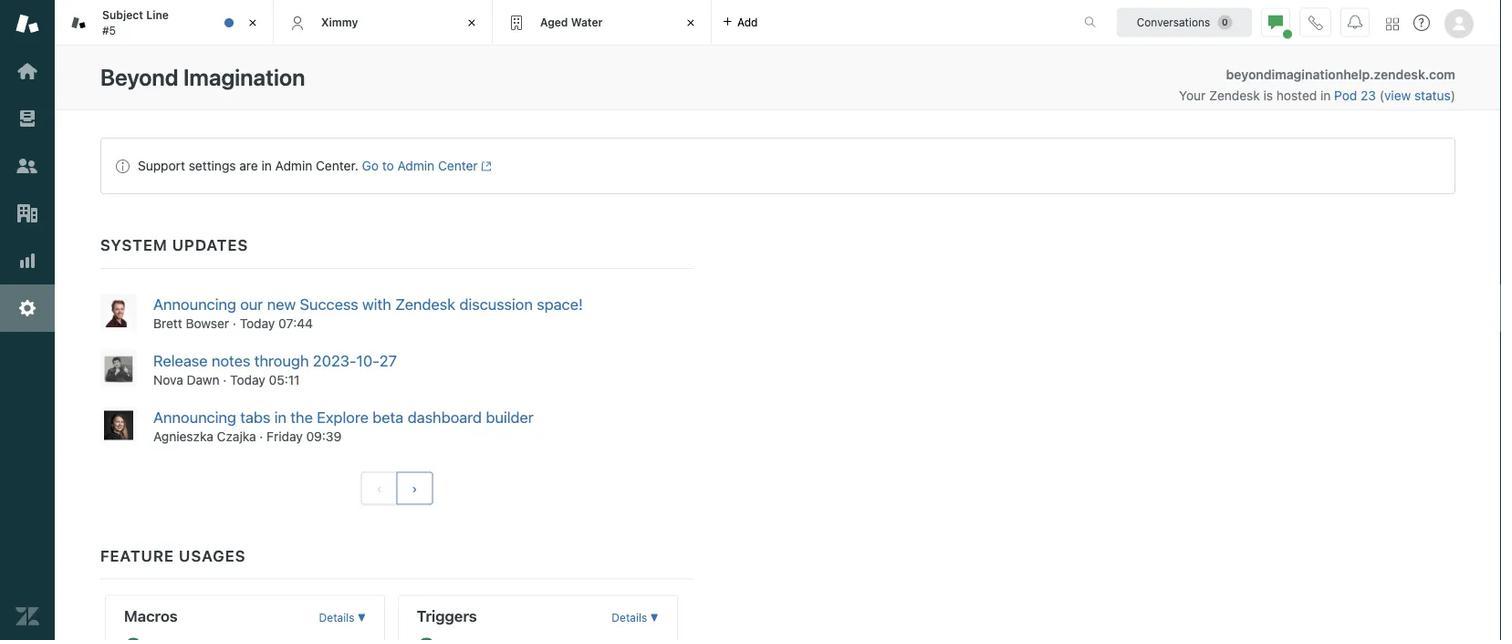 Task type: locate. For each thing, give the bounding box(es) containing it.
0 vertical spatial in
[[1321, 88, 1331, 103]]

aged water
[[540, 16, 603, 29]]

1 admin from the left
[[275, 158, 312, 173]]

close image up imagination
[[244, 14, 262, 32]]

dashboard
[[408, 408, 482, 426]]

1 horizontal spatial zendesk
[[1209, 88, 1260, 103]]

notifications image
[[1348, 15, 1363, 30]]

announcing up brett bowser
[[153, 295, 236, 314]]

today down notes
[[230, 372, 265, 388]]

in up friday in the left of the page
[[274, 408, 287, 426]]

line
[[146, 9, 169, 22]]

1 horizontal spatial admin
[[398, 158, 435, 173]]

are
[[239, 158, 258, 173]]

ximmy tab
[[274, 0, 493, 46]]

▼ for macros
[[358, 612, 366, 625]]

27
[[380, 352, 397, 370]]

details ▼ for macros
[[319, 612, 366, 625]]

status
[[100, 138, 1456, 194]]

admin left center.
[[275, 158, 312, 173]]

1 close image from the left
[[244, 14, 262, 32]]

1 horizontal spatial details
[[612, 612, 647, 625]]

0 vertical spatial announcing
[[153, 295, 236, 314]]

dawn
[[187, 372, 220, 388]]

conversations
[[1137, 16, 1211, 29]]

pod 23 link
[[1335, 88, 1380, 103]]

announcing our new success with zendesk discussion space!
[[153, 295, 583, 314]]

view
[[1385, 88, 1411, 103]]

notes
[[212, 352, 250, 370]]

add
[[737, 16, 758, 29]]

zendesk image
[[16, 605, 39, 629]]

2 admin from the left
[[398, 158, 435, 173]]

with
[[362, 295, 391, 314]]

0 horizontal spatial details ▼
[[319, 612, 366, 625]]

go to admin center
[[362, 158, 478, 173]]

0 vertical spatial today
[[240, 316, 275, 331]]

views image
[[16, 107, 39, 131]]

1 announcing from the top
[[153, 295, 236, 314]]

builder
[[486, 408, 534, 426]]

zendesk left is in the right top of the page
[[1209, 88, 1260, 103]]

zendesk
[[1209, 88, 1260, 103], [395, 295, 456, 314]]

close image
[[244, 14, 262, 32], [682, 14, 700, 32]]

admin
[[275, 158, 312, 173], [398, 158, 435, 173]]

0 horizontal spatial zendesk
[[395, 295, 456, 314]]

‹
[[377, 481, 382, 496]]

2 announcing from the top
[[153, 408, 236, 426]]

2 details ▼ from the left
[[612, 612, 659, 625]]

system
[[100, 236, 168, 254]]

beta
[[373, 408, 404, 426]]

)
[[1451, 88, 1456, 103]]

in inside beyondimaginationhelp .zendesk.com your zendesk is hosted in pod 23 ( view status )
[[1321, 88, 1331, 103]]

zendesk inside beyondimaginationhelp .zendesk.com your zendesk is hosted in pod 23 ( view status )
[[1209, 88, 1260, 103]]

subject
[[102, 9, 143, 22]]

23
[[1361, 88, 1376, 103]]

close image inside tab
[[244, 14, 262, 32]]

feature usages
[[100, 547, 246, 565]]

updates
[[172, 236, 248, 254]]

in
[[1321, 88, 1331, 103], [261, 158, 272, 173], [274, 408, 287, 426]]

admin right to
[[398, 158, 435, 173]]

1 vertical spatial announcing
[[153, 408, 236, 426]]

close image left add popup button
[[682, 14, 700, 32]]

settings
[[189, 158, 236, 173]]

release
[[153, 352, 208, 370]]

(opens in a new tab) image
[[478, 161, 492, 172]]

#5
[[102, 24, 116, 37]]

1 horizontal spatial close image
[[682, 14, 700, 32]]

today for our
[[240, 316, 275, 331]]

aged water tab
[[493, 0, 712, 46]]

0 horizontal spatial admin
[[275, 158, 312, 173]]

announcing
[[153, 295, 236, 314], [153, 408, 236, 426]]

hosted
[[1277, 88, 1317, 103]]

in right are
[[261, 158, 272, 173]]

nova
[[153, 372, 183, 388]]

conversations button
[[1117, 8, 1252, 37]]

2 ▼ from the left
[[650, 612, 659, 625]]

ximmy
[[321, 16, 358, 29]]

0 vertical spatial zendesk
[[1209, 88, 1260, 103]]

new
[[267, 295, 296, 314]]

main element
[[0, 0, 55, 641]]

discussion
[[459, 295, 533, 314]]

1 ▼ from the left
[[358, 612, 366, 625]]

1 vertical spatial today
[[230, 372, 265, 388]]

0 horizontal spatial details
[[319, 612, 355, 625]]

today
[[240, 316, 275, 331], [230, 372, 265, 388]]

.zendesk.com
[[1370, 67, 1456, 82]]

0 horizontal spatial close image
[[244, 14, 262, 32]]

1 details ▼ from the left
[[319, 612, 366, 625]]

details ▼ for triggers
[[612, 612, 659, 625]]

▼
[[358, 612, 366, 625], [650, 612, 659, 625]]

details for triggers
[[612, 612, 647, 625]]

explore
[[317, 408, 369, 426]]

admin image
[[16, 297, 39, 320]]

tab containing subject line
[[55, 0, 274, 46]]

1 horizontal spatial in
[[274, 408, 287, 426]]

announcing up "agnieszka czajka"
[[153, 408, 236, 426]]

usages
[[179, 547, 246, 565]]

2023-
[[313, 352, 356, 370]]

today 05:11
[[230, 372, 300, 388]]

status
[[1415, 88, 1451, 103]]

tabs tab list
[[55, 0, 1065, 46]]

announcing for announcing tabs in the explore beta dashboard builder
[[153, 408, 236, 426]]

1 horizontal spatial ▼
[[650, 612, 659, 625]]

2 horizontal spatial in
[[1321, 88, 1331, 103]]

2 details from the left
[[612, 612, 647, 625]]

today 07:44
[[240, 316, 313, 331]]

›
[[412, 481, 418, 496]]

zendesk right with
[[395, 295, 456, 314]]

2 close image from the left
[[682, 14, 700, 32]]

announcing tabs in the explore beta dashboard builder
[[153, 408, 534, 426]]

details for macros
[[319, 612, 355, 625]]

details ▼
[[319, 612, 366, 625], [612, 612, 659, 625]]

0 horizontal spatial in
[[261, 158, 272, 173]]

today down our
[[240, 316, 275, 331]]

to
[[382, 158, 394, 173]]

0 horizontal spatial ▼
[[358, 612, 366, 625]]

through
[[254, 352, 309, 370]]

in left 'pod' on the right top of the page
[[1321, 88, 1331, 103]]

details
[[319, 612, 355, 625], [612, 612, 647, 625]]

tab
[[55, 0, 274, 46]]

1 details from the left
[[319, 612, 355, 625]]

reporting image
[[16, 249, 39, 273]]

triggers
[[417, 607, 477, 625]]

1 horizontal spatial details ▼
[[612, 612, 659, 625]]

▼ for triggers
[[650, 612, 659, 625]]



Task type: vqa. For each thing, say whether or not it's contained in the screenshot.
Brett
yes



Task type: describe. For each thing, give the bounding box(es) containing it.
beyondimaginationhelp .zendesk.com your zendesk is hosted in pod 23 ( view status )
[[1179, 67, 1456, 103]]

imagination
[[183, 64, 305, 91]]

beyond
[[100, 64, 179, 91]]

close image
[[463, 14, 481, 32]]

add button
[[712, 0, 769, 45]]

customers image
[[16, 154, 39, 178]]

agnieszka
[[153, 429, 213, 444]]

zendesk products image
[[1386, 18, 1399, 31]]

2 vertical spatial in
[[274, 408, 287, 426]]

organizations image
[[16, 202, 39, 225]]

center
[[438, 158, 478, 173]]

friday 09:39
[[267, 429, 342, 444]]

07:44
[[279, 316, 313, 331]]

macros
[[124, 607, 178, 625]]

05:11
[[269, 372, 300, 388]]

system updates
[[100, 236, 248, 254]]

support
[[138, 158, 185, 173]]

go to admin center link
[[362, 158, 492, 173]]

support settings are in admin center.
[[138, 158, 359, 173]]

friday
[[267, 429, 303, 444]]

nova dawn
[[153, 372, 220, 388]]

agnieszka czajka
[[153, 429, 256, 444]]

view status link
[[1385, 88, 1451, 103]]

status containing support settings are in admin center.
[[100, 138, 1456, 194]]

1 vertical spatial in
[[261, 158, 272, 173]]

zendesk support image
[[16, 12, 39, 36]]

aged
[[540, 16, 568, 29]]

get started image
[[16, 59, 39, 83]]

release notes through 2023-10-27
[[153, 352, 397, 370]]

1 vertical spatial zendesk
[[395, 295, 456, 314]]

get help image
[[1414, 15, 1430, 31]]

tabs
[[240, 408, 271, 426]]

space!
[[537, 295, 583, 314]]

beyond imagination
[[100, 64, 305, 91]]

‹ button
[[361, 472, 398, 505]]

beyondimaginationhelp
[[1226, 67, 1370, 82]]

button displays agent's chat status as online. image
[[1269, 15, 1283, 30]]

water
[[571, 16, 603, 29]]

czajka
[[217, 429, 256, 444]]

› button
[[396, 472, 433, 505]]

is
[[1264, 88, 1273, 103]]

the
[[291, 408, 313, 426]]

close image inside 'aged water' tab
[[682, 14, 700, 32]]

bowser
[[186, 316, 229, 331]]

success
[[300, 295, 358, 314]]

pod
[[1335, 88, 1357, 103]]

feature
[[100, 547, 174, 565]]

go
[[362, 158, 379, 173]]

brett bowser
[[153, 316, 229, 331]]

your
[[1179, 88, 1206, 103]]

09:39
[[306, 429, 342, 444]]

10-
[[356, 352, 380, 370]]

(
[[1380, 88, 1385, 103]]

subject line #5
[[102, 9, 169, 37]]

center.
[[316, 158, 359, 173]]

our
[[240, 295, 263, 314]]

announcing for announcing our new success with zendesk discussion space!
[[153, 295, 236, 314]]

today for notes
[[230, 372, 265, 388]]

brett
[[153, 316, 182, 331]]



